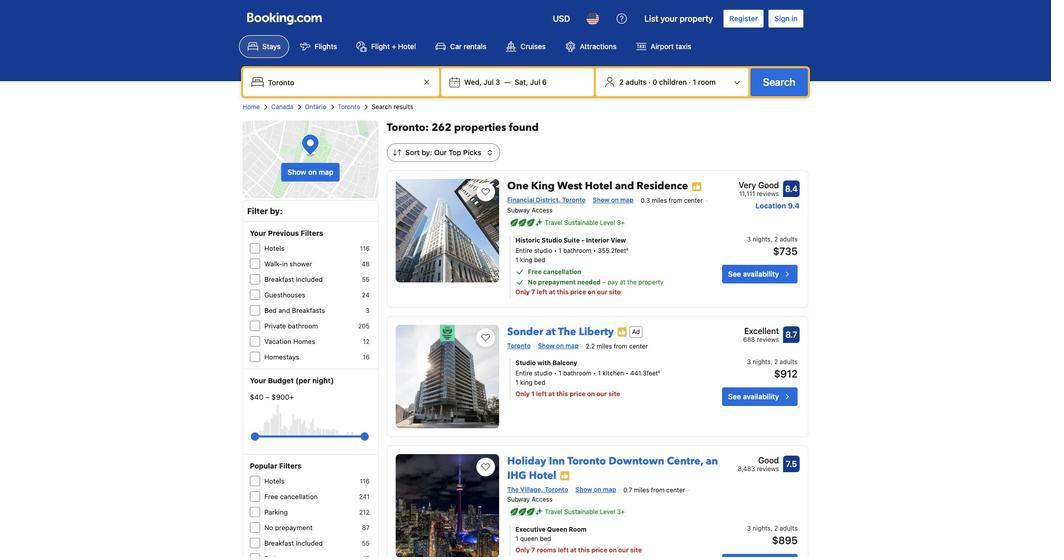 Task type: describe. For each thing, give the bounding box(es) containing it.
ad
[[632, 328, 640, 336]]

2 for holiday inn toronto downtown centre, an ihg hotel
[[774, 525, 778, 533]]

sat, jul 6 button
[[511, 73, 551, 92]]

flight + hotel link
[[348, 35, 425, 58]]

0 vertical spatial and
[[615, 179, 634, 193]]

bed inside entire studio • 1 bathroom • 355.2feet² 1 king bed
[[534, 256, 545, 264]]

this inside the studio with balcony entire studio • 1 bathroom • 1 kitchen • 441.3feet² 1 king bed only 1 left at this price on our site
[[556, 390, 568, 398]]

very good element
[[739, 179, 779, 191]]

centre,
[[667, 454, 703, 468]]

on inside executive queen room 1 queen bed only 7 rooms left at this price on our site
[[609, 547, 617, 554]]

wed, jul 3 button
[[460, 73, 504, 92]]

3 nights , 2 adults $895
[[747, 525, 798, 547]]

at right sonder
[[546, 325, 556, 339]]

sort
[[405, 148, 420, 157]]

the inside sonder at the liberty link
[[558, 325, 576, 339]]

queen
[[547, 526, 567, 534]]

one king west hotel and residence image
[[396, 179, 499, 282]]

$40 – $900+
[[250, 393, 294, 401]]

canada
[[271, 103, 293, 111]]

(per
[[296, 376, 311, 385]]

3 nights , 2 adults $912
[[747, 358, 798, 379]]

usd
[[553, 14, 570, 23]]

scored 8.7 element
[[783, 326, 800, 343]]

show inside show on map button
[[288, 168, 306, 176]]

1 inside executive queen room 1 queen bed only 7 rooms left at this price on our site
[[516, 535, 518, 543]]

list your property
[[645, 14, 713, 23]]

flights
[[315, 42, 337, 51]]

district,
[[536, 196, 561, 204]]

attractions link
[[557, 35, 625, 58]]

studio inside entire studio • 1 bathroom • 355.2feet² 1 king bed
[[534, 247, 552, 254]]

at up sonder at the liberty link
[[549, 288, 555, 296]]

studio inside the studio with balcony entire studio • 1 bathroom • 1 kitchen • 441.3feet² 1 king bed only 1 left at this price on our site
[[516, 359, 536, 367]]

left inside the studio with balcony entire studio • 1 bathroom • 1 kitchen • 441.3feet² 1 king bed only 1 left at this price on our site
[[536, 390, 547, 398]]

adults for one king west hotel and residence
[[780, 235, 798, 243]]

scored 7.5 element
[[783, 456, 800, 472]]

0 vertical spatial filters
[[301, 229, 323, 237]]

subway for holiday inn toronto downtown centre, an ihg hotel
[[507, 496, 530, 504]]

travel sustainable level 3+ for toronto
[[545, 508, 625, 516]]

excellent
[[744, 326, 779, 336]]

8,483
[[738, 465, 755, 473]]

2 for sonder at the liberty
[[774, 358, 778, 366]]

filter by:
[[247, 206, 283, 216]]

0.3
[[641, 197, 650, 204]]

0 horizontal spatial the
[[507, 486, 519, 493]]

popular filters
[[250, 461, 302, 470]]

needed
[[577, 278, 601, 286]]

the village, toronto
[[507, 486, 568, 493]]

toronto: 262 properties found
[[387, 121, 539, 135]]

good inside very good 11,111 reviews
[[758, 181, 779, 190]]

price inside executive queen room 1 queen bed only 7 rooms left at this price on our site
[[592, 547, 607, 554]]

toronto for financial
[[562, 196, 586, 204]]

3+ for downtown
[[617, 508, 625, 516]]

historic
[[516, 236, 540, 244]]

0
[[653, 78, 657, 86]]

1 horizontal spatial studio
[[542, 236, 562, 244]]

site inside the studio with balcony entire studio • 1 bathroom • 1 kitchen • 441.3feet² 1 king bed only 1 left at this price on our site
[[609, 390, 620, 398]]

0 vertical spatial property
[[680, 14, 713, 23]]

this property is part of our preferred partner program. it's committed to providing excellent service and good value. it'll pay us a higher commission if you make a booking. image for centre,
[[560, 471, 570, 481]]

48
[[362, 260, 370, 268]]

adults inside dropdown button
[[626, 78, 647, 86]]

nights for residence
[[753, 235, 771, 243]]

1 vertical spatial bathroom
[[288, 322, 318, 330]]

holiday inn toronto downtown centre, an ihg hotel image
[[396, 454, 499, 557]]

no for no prepayment
[[264, 524, 273, 532]]

1 horizontal spatial cancellation
[[543, 268, 581, 276]]

good inside good 8,483 reviews
[[758, 456, 779, 465]]

rooms
[[537, 547, 556, 554]]

taxis
[[676, 42, 691, 51]]

excellent element
[[743, 325, 779, 337]]

$895
[[772, 535, 798, 547]]

3 for holiday inn toronto downtown centre, an ihg hotel
[[747, 525, 751, 533]]

no for no prepayment needed – pay at the property
[[528, 278, 537, 286]]

see availability link for sonder at the liberty
[[722, 387, 798, 406]]

your
[[661, 14, 678, 23]]

1 vertical spatial from
[[614, 342, 627, 350]]

toronto:
[[387, 121, 429, 135]]

with
[[537, 359, 551, 367]]

hotel inside holiday inn toronto downtown centre, an ihg hotel
[[529, 469, 557, 483]]

0 vertical spatial this
[[557, 288, 569, 296]]

87
[[362, 524, 370, 532]]

12
[[363, 338, 370, 346]]

level for hotel
[[600, 219, 615, 226]]

show on map for sonder at the liberty
[[538, 342, 579, 350]]

toronto down where are you going? field
[[338, 103, 360, 111]]

level for downtown
[[600, 508, 615, 516]]

$735
[[773, 245, 798, 257]]

0 vertical spatial site
[[609, 288, 621, 296]]

241
[[359, 493, 370, 501]]

from for centre,
[[651, 486, 665, 494]]

excellent 688 reviews
[[743, 326, 779, 343]]

balcony
[[553, 359, 577, 367]]

from for and
[[669, 197, 682, 204]]

bed and breakfasts
[[264, 306, 325, 315]]

homes
[[293, 337, 315, 346]]

3 for one king west hotel and residence
[[747, 235, 751, 243]]

at left the
[[620, 278, 626, 286]]

guesthouses
[[264, 291, 305, 299]]

budget
[[268, 376, 294, 385]]

sign in
[[775, 14, 798, 23]]

1 horizontal spatial –
[[602, 278, 606, 286]]

your budget (per night)
[[250, 376, 334, 385]]

your for your budget (per night)
[[250, 376, 266, 385]]

$912
[[774, 368, 798, 379]]

2 included from the top
[[296, 539, 323, 547]]

sign in link
[[768, 9, 804, 28]]

• down balcony
[[554, 369, 557, 377]]

• right kitchen
[[626, 369, 629, 377]]

on inside button
[[308, 168, 317, 176]]

0 horizontal spatial miles
[[597, 342, 612, 350]]

financial district, toronto
[[507, 196, 586, 204]]

search for search results
[[372, 103, 392, 111]]

executive queen room 1 queen bed only 7 rooms left at this price on our site
[[516, 526, 642, 554]]

1 vertical spatial –
[[265, 393, 270, 401]]

show for one king west hotel and residence
[[593, 196, 610, 204]]

see availability for one king west hotel and residence
[[728, 269, 779, 278]]

our inside executive queen room 1 queen bed only 7 rooms left at this price on our site
[[618, 547, 629, 554]]

queen
[[520, 535, 538, 543]]

2.2
[[586, 342, 595, 350]]

liberty
[[579, 325, 614, 339]]

travel for inn
[[545, 508, 563, 516]]

access for king
[[532, 206, 553, 214]]

studio with balcony entire studio • 1 bathroom • 1 kitchen • 441.3feet² 1 king bed only 1 left at this price on our site
[[516, 359, 660, 398]]

king inside entire studio • 1 bathroom • 355.2feet² 1 king bed
[[520, 256, 533, 264]]

register link
[[723, 9, 764, 28]]

by: for sort
[[422, 148, 432, 157]]

popular
[[250, 461, 277, 470]]

found
[[509, 121, 539, 135]]

1 horizontal spatial this property is part of our preferred partner program. it's committed to providing excellent service and good value. it'll pay us a higher commission if you make a booking. image
[[617, 327, 628, 337]]

stays link
[[239, 35, 289, 58]]

• down interior at the top right of page
[[593, 247, 596, 254]]

center for and
[[684, 197, 703, 204]]

this property is part of our preferred partner program. it's committed to providing excellent service and good value. it'll pay us a higher commission if you make a booking. image for centre,
[[560, 471, 570, 481]]

register
[[730, 14, 758, 23]]

sustainable for toronto
[[564, 508, 598, 516]]

entire studio • 1 bathroom • 355.2feet² 1 king bed
[[516, 247, 628, 264]]

an
[[706, 454, 718, 468]]

0 vertical spatial left
[[537, 288, 548, 296]]

7 inside executive queen room 1 queen bed only 7 rooms left at this price on our site
[[531, 547, 535, 554]]

bed inside executive queen room 1 queen bed only 7 rooms left at this price on our site
[[540, 535, 551, 543]]

1 vertical spatial center
[[629, 342, 648, 350]]

sonder
[[507, 325, 543, 339]]

see availability link for one king west hotel and residence
[[722, 265, 798, 283]]

1 breakfast included from the top
[[264, 275, 323, 284]]

in for sign
[[792, 14, 798, 23]]

scored 8.4 element
[[783, 181, 800, 197]]

properties
[[454, 121, 506, 135]]

0 horizontal spatial hotel
[[398, 42, 416, 51]]

1 vertical spatial and
[[278, 306, 290, 315]]

1 only from the top
[[516, 288, 530, 296]]

our
[[434, 148, 447, 157]]

airport taxis link
[[628, 35, 700, 58]]

airport taxis
[[651, 42, 691, 51]]

financial
[[507, 196, 534, 204]]

access for inn
[[532, 496, 553, 504]]

good element
[[738, 454, 779, 466]]

wed,
[[464, 78, 482, 86]]

3+ for hotel
[[617, 219, 625, 226]]

sustainable for west
[[564, 219, 598, 226]]

toronto down sonder
[[507, 342, 531, 350]]

entire inside the studio with balcony entire studio • 1 bathroom • 1 kitchen • 441.3feet² 1 king bed only 1 left at this price on our site
[[516, 369, 533, 377]]

, for residence
[[771, 235, 773, 243]]

1 included from the top
[[296, 275, 323, 284]]

0 vertical spatial our
[[597, 288, 608, 296]]

adults for sonder at the liberty
[[780, 358, 798, 366]]

nights inside 3 nights , 2 adults $912
[[753, 358, 771, 366]]

show on map for one king west hotel and residence
[[593, 196, 634, 204]]

historic studio suite - interior view link
[[516, 236, 690, 245]]

king inside the studio with balcony entire studio • 1 bathroom • 1 kitchen • 441.3feet² 1 king bed only 1 left at this price on our site
[[520, 378, 533, 386]]

0 horizontal spatial free cancellation
[[264, 493, 318, 501]]

Where are you going? field
[[264, 73, 421, 92]]

bed
[[264, 306, 277, 315]]

$40
[[250, 393, 263, 401]]

show on map for holiday inn toronto downtown centre, an ihg hotel
[[576, 486, 616, 493]]

205
[[358, 322, 370, 330]]

miles for hotel
[[652, 197, 667, 204]]

sign
[[775, 14, 790, 23]]

1 horizontal spatial free cancellation
[[528, 268, 581, 276]]

show on map inside show on map button
[[288, 168, 334, 176]]

2 breakfast from the top
[[264, 539, 294, 547]]

sonder at the liberty image
[[396, 325, 499, 428]]

map for sonder at the liberty
[[566, 342, 579, 350]]

0 vertical spatial price
[[570, 288, 586, 296]]

see availability for sonder at the liberty
[[728, 392, 779, 401]]

1 horizontal spatial free
[[528, 268, 542, 276]]

the
[[627, 278, 637, 286]]

by: for filter
[[270, 206, 283, 216]]

flight
[[371, 42, 390, 51]]

0.7
[[624, 486, 632, 494]]

price inside the studio with balcony entire studio • 1 bathroom • 1 kitchen • 441.3feet² 1 king bed only 1 left at this price on our site
[[570, 390, 586, 398]]

bathroom inside entire studio • 1 bathroom • 355.2feet² 1 king bed
[[563, 247, 592, 254]]

hotels for previous
[[264, 244, 285, 252]]

1 vertical spatial filters
[[279, 461, 302, 470]]

• down studio with balcony link
[[593, 369, 596, 377]]

3 nights , 2 adults $735
[[747, 235, 798, 257]]



Task type: vqa. For each thing, say whether or not it's contained in the screenshot.


Task type: locate. For each thing, give the bounding box(es) containing it.
location
[[756, 201, 786, 210]]

116 up 48
[[360, 245, 370, 252]]

116 for your previous filters
[[360, 245, 370, 252]]

1 vertical spatial prepayment
[[275, 524, 313, 532]]

2 up $912
[[774, 358, 778, 366]]

0 vertical spatial see
[[728, 269, 741, 278]]

and right bed
[[278, 306, 290, 315]]

0 horizontal spatial no
[[264, 524, 273, 532]]

1 vertical spatial travel
[[545, 508, 563, 516]]

2 adults · 0 children · 1 room button
[[600, 72, 744, 92]]

free cancellation down entire studio • 1 bathroom • 355.2feet² 1 king bed
[[528, 268, 581, 276]]

1 3+ from the top
[[617, 219, 625, 226]]

at inside executive queen room 1 queen bed only 7 rooms left at this price on our site
[[570, 547, 577, 554]]

2 vertical spatial this property is part of our preferred partner program. it's committed to providing excellent service and good value. it'll pay us a higher commission if you make a booking. image
[[560, 471, 570, 481]]

1 vertical spatial by:
[[270, 206, 283, 216]]

bed inside the studio with balcony entire studio • 1 bathroom • 1 kitchen • 441.3feet² 1 king bed only 1 left at this price on our site
[[534, 378, 545, 386]]

0 vertical spatial entire
[[516, 247, 533, 254]]

2 vertical spatial ,
[[771, 525, 773, 533]]

left inside executive queen room 1 queen bed only 7 rooms left at this price on our site
[[558, 547, 569, 554]]

group
[[255, 428, 365, 445]]

adults for holiday inn toronto downtown centre, an ihg hotel
[[780, 525, 798, 533]]

studio down the historic
[[534, 247, 552, 254]]

only inside the studio with balcony entire studio • 1 bathroom • 1 kitchen • 441.3feet² 1 king bed only 1 left at this price on our site
[[516, 390, 530, 398]]

hotels up the walk-
[[264, 244, 285, 252]]

nights for an
[[753, 525, 771, 533]]

from inside 0.7 miles from center subway access
[[651, 486, 665, 494]]

cancellation up parking
[[280, 493, 318, 501]]

west
[[557, 179, 582, 193]]

at
[[620, 278, 626, 286], [549, 288, 555, 296], [546, 325, 556, 339], [549, 390, 555, 398], [570, 547, 577, 554]]

1 vertical spatial this property is part of our preferred partner program. it's committed to providing excellent service and good value. it'll pay us a higher commission if you make a booking. image
[[617, 327, 628, 337]]

2 horizontal spatial this property is part of our preferred partner program. it's committed to providing excellent service and good value. it'll pay us a higher commission if you make a booking. image
[[691, 181, 702, 192]]

miles inside 0.7 miles from center subway access
[[634, 486, 649, 494]]

show for sonder at the liberty
[[538, 342, 555, 350]]

1 vertical spatial travel sustainable level 3+
[[545, 508, 625, 516]]

0 vertical spatial see availability
[[728, 269, 779, 278]]

at down room
[[570, 547, 577, 554]]

at inside the studio with balcony entire studio • 1 bathroom • 1 kitchen • 441.3feet² 1 king bed only 1 left at this price on our site
[[549, 390, 555, 398]]

by: left our
[[422, 148, 432, 157]]

1 vertical spatial breakfast included
[[264, 539, 323, 547]]

1 7 from the top
[[531, 288, 535, 296]]

adults up $912
[[780, 358, 798, 366]]

1 vertical spatial property
[[639, 278, 664, 286]]

1 horizontal spatial hotel
[[529, 469, 557, 483]]

search results updated. toronto: 262 properties found. element
[[387, 121, 809, 135]]

one king west hotel and residence link
[[507, 175, 688, 193]]

travel for king
[[545, 219, 563, 226]]

site inside executive queen room 1 queen bed only 7 rooms left at this price on our site
[[630, 547, 642, 554]]

this down balcony
[[556, 390, 568, 398]]

sustainable up room
[[564, 508, 598, 516]]

left down with
[[536, 390, 547, 398]]

sustainable up -
[[564, 219, 598, 226]]

0 vertical spatial center
[[684, 197, 703, 204]]

0 vertical spatial from
[[669, 197, 682, 204]]

1 vertical spatial hotel
[[585, 179, 613, 193]]

116 up 241
[[360, 478, 370, 485]]

1 inside dropdown button
[[693, 78, 696, 86]]

2 vertical spatial reviews
[[757, 465, 779, 473]]

1 vertical spatial free
[[264, 493, 278, 501]]

subway for one king west hotel and residence
[[507, 206, 530, 214]]

travel sustainable level 3+ up -
[[545, 219, 625, 226]]

access inside 0.7 miles from center subway access
[[532, 496, 553, 504]]

· left '0'
[[649, 78, 651, 86]]

0 vertical spatial 55
[[362, 276, 370, 284]]

1 horizontal spatial and
[[615, 179, 634, 193]]

0 vertical spatial good
[[758, 181, 779, 190]]

our inside the studio with balcony entire studio • 1 bathroom • 1 kitchen • 441.3feet² 1 king bed only 1 left at this price on our site
[[597, 390, 607, 398]]

– left pay
[[602, 278, 606, 286]]

map for holiday inn toronto downtown centre, an ihg hotel
[[603, 486, 616, 493]]

only inside executive queen room 1 queen bed only 7 rooms left at this price on our site
[[516, 547, 530, 554]]

bed up rooms
[[540, 535, 551, 543]]

16
[[363, 353, 370, 361]]

3 inside 3 nights , 2 adults $912
[[747, 358, 751, 366]]

2 horizontal spatial hotel
[[585, 179, 613, 193]]

see
[[728, 269, 741, 278], [728, 392, 741, 401]]

1 vertical spatial this property is part of our preferred partner program. it's committed to providing excellent service and good value. it'll pay us a higher commission if you make a booking. image
[[617, 327, 628, 337]]

3 reviews from the top
[[757, 465, 779, 473]]

1 horizontal spatial search
[[763, 76, 796, 88]]

1 vertical spatial ,
[[771, 358, 773, 366]]

flights link
[[291, 35, 346, 58]]

2 see from the top
[[728, 392, 741, 401]]

1 travel sustainable level 3+ from the top
[[545, 219, 625, 226]]

hotels for filters
[[264, 477, 285, 485]]

toronto right inn
[[567, 454, 606, 468]]

0 horizontal spatial –
[[265, 393, 270, 401]]

hotel
[[398, 42, 416, 51], [585, 179, 613, 193], [529, 469, 557, 483]]

show for holiday inn toronto downtown centre, an ihg hotel
[[576, 486, 592, 493]]

2 inside 3 nights , 2 adults $735
[[774, 235, 778, 243]]

search for search
[[763, 76, 796, 88]]

reviews right "8,483"
[[757, 465, 779, 473]]

2 vertical spatial bathroom
[[563, 369, 592, 377]]

1 studio from the top
[[534, 247, 552, 254]]

7 up sonder
[[531, 288, 535, 296]]

1 jul from the left
[[484, 78, 494, 86]]

3 inside 3 nights , 2 adults $735
[[747, 235, 751, 243]]

0 horizontal spatial property
[[639, 278, 664, 286]]

1 116 from the top
[[360, 245, 370, 252]]

2 studio from the top
[[534, 369, 552, 377]]

2 sustainable from the top
[[564, 508, 598, 516]]

2 horizontal spatial this property is part of our preferred partner program. it's committed to providing excellent service and good value. it'll pay us a higher commission if you make a booking. image
[[691, 181, 702, 192]]

cancellation
[[543, 268, 581, 276], [280, 493, 318, 501]]

1 good from the top
[[758, 181, 779, 190]]

entire down the historic
[[516, 247, 533, 254]]

1 king from the top
[[520, 256, 533, 264]]

studio with balcony link
[[516, 358, 690, 368]]

king down the historic
[[520, 256, 533, 264]]

0 horizontal spatial studio
[[516, 359, 536, 367]]

2 inside dropdown button
[[619, 78, 624, 86]]

free up parking
[[264, 493, 278, 501]]

prepayment for no prepayment
[[275, 524, 313, 532]]

see availability link
[[722, 265, 798, 283], [722, 387, 798, 406]]

1 vertical spatial sustainable
[[564, 508, 598, 516]]

0 vertical spatial bathroom
[[563, 247, 592, 254]]

2 travel from the top
[[545, 508, 563, 516]]

adults inside 3 nights , 2 adults $735
[[780, 235, 798, 243]]

3 only from the top
[[516, 547, 530, 554]]

2 116 from the top
[[360, 478, 370, 485]]

your
[[250, 229, 266, 237], [250, 376, 266, 385]]

very good 11,111 reviews
[[739, 181, 779, 198]]

travel sustainable level 3+ for west
[[545, 219, 625, 226]]

2 · from the left
[[689, 78, 691, 86]]

our down executive queen room link on the bottom
[[618, 547, 629, 554]]

free down the historic
[[528, 268, 542, 276]]

hotel up '0.3 miles from center subway access'
[[585, 179, 613, 193]]

1 sustainable from the top
[[564, 219, 598, 226]]

booking.com image
[[247, 12, 322, 25]]

2 adults · 0 children · 1 room
[[619, 78, 716, 86]]

1 · from the left
[[649, 78, 651, 86]]

by: right filter in the top of the page
[[270, 206, 283, 216]]

2 3+ from the top
[[617, 508, 625, 516]]

ontario
[[305, 103, 326, 111]]

1 horizontal spatial this property is part of our preferred partner program. it's committed to providing excellent service and good value. it'll pay us a higher commission if you make a booking. image
[[617, 327, 628, 337]]

11,111
[[739, 190, 755, 198]]

this inside executive queen room 1 queen bed only 7 rooms left at this price on our site
[[578, 547, 590, 554]]

this property is part of our preferred partner program. it's committed to providing excellent service and good value. it'll pay us a higher commission if you make a booking. image right residence
[[691, 181, 702, 192]]

and up '0.3 miles from center subway access'
[[615, 179, 634, 193]]

subway inside '0.3 miles from center subway access'
[[507, 206, 530, 214]]

hotel right +
[[398, 42, 416, 51]]

1 see availability link from the top
[[722, 265, 798, 283]]

7 down queen
[[531, 547, 535, 554]]

miles for downtown
[[634, 486, 649, 494]]

this property is part of our preferred partner program. it's committed to providing excellent service and good value. it'll pay us a higher commission if you make a booking. image down inn
[[560, 471, 570, 481]]

2 access from the top
[[532, 496, 553, 504]]

car rentals link
[[427, 35, 495, 58]]

1 horizontal spatial by:
[[422, 148, 432, 157]]

entire inside entire studio • 1 bathroom • 355.2feet² 1 king bed
[[516, 247, 533, 254]]

212
[[359, 509, 370, 516]]

2 entire from the top
[[516, 369, 533, 377]]

stays
[[262, 42, 281, 51]]

3 , from the top
[[771, 525, 773, 533]]

1 vertical spatial breakfast
[[264, 539, 294, 547]]

this property is part of our preferred partner program. it's committed to providing excellent service and good value. it'll pay us a higher commission if you make a booking. image for and
[[691, 181, 702, 192]]

1 vertical spatial the
[[507, 486, 519, 493]]

one king west hotel and residence
[[507, 179, 688, 193]]

2 level from the top
[[600, 508, 615, 516]]

cancellation down entire studio • 1 bathroom • 355.2feet² 1 king bed
[[543, 268, 581, 276]]

reviews up location
[[757, 190, 779, 198]]

1 vertical spatial 55
[[362, 540, 370, 547]]

1 vertical spatial 116
[[360, 478, 370, 485]]

1 entire from the top
[[516, 247, 533, 254]]

site down executive queen room link on the bottom
[[630, 547, 642, 554]]

1 vertical spatial access
[[532, 496, 553, 504]]

2 left '0'
[[619, 78, 624, 86]]

1 horizontal spatial from
[[651, 486, 665, 494]]

this property is part of our preferred partner program. it's committed to providing excellent service and good value. it'll pay us a higher commission if you make a booking. image left ad
[[617, 327, 628, 337]]

2 see availability from the top
[[728, 392, 779, 401]]

1 vertical spatial in
[[282, 260, 288, 268]]

center inside 0.7 miles from center subway access
[[666, 486, 685, 494]]

· right children
[[689, 78, 691, 86]]

map inside show on map button
[[319, 168, 334, 176]]

price down balcony
[[570, 390, 586, 398]]

access inside '0.3 miles from center subway access'
[[532, 206, 553, 214]]

, inside "3 nights , 2 adults $895"
[[771, 525, 773, 533]]

toronto right the village,
[[545, 486, 568, 493]]

night)
[[312, 376, 334, 385]]

availability for one king west hotel and residence
[[743, 269, 779, 278]]

center inside '0.3 miles from center subway access'
[[684, 197, 703, 204]]

reviews for holiday inn toronto downtown centre, an ihg hotel
[[757, 465, 779, 473]]

reviews for sonder at the liberty
[[757, 336, 779, 343]]

your for your previous filters
[[250, 229, 266, 237]]

this property is part of our preferred partner program. it's committed to providing excellent service and good value. it'll pay us a higher commission if you make a booking. image down inn
[[560, 471, 570, 481]]

, inside 3 nights , 2 adults $912
[[771, 358, 773, 366]]

site down kitchen
[[609, 390, 620, 398]]

filters right previous
[[301, 229, 323, 237]]

355.2feet²
[[598, 247, 628, 254]]

reviews
[[757, 190, 779, 198], [757, 336, 779, 343], [757, 465, 779, 473]]

subway
[[507, 206, 530, 214], [507, 496, 530, 504]]

2 inside "3 nights , 2 adults $895"
[[774, 525, 778, 533]]

3 inside "3 nights , 2 adults $895"
[[747, 525, 751, 533]]

2 jul from the left
[[530, 78, 540, 86]]

show on map button
[[281, 163, 340, 182]]

2 availability from the top
[[743, 392, 779, 401]]

center for centre,
[[666, 486, 685, 494]]

2 for one king west hotel and residence
[[774, 235, 778, 243]]

property
[[680, 14, 713, 23], [639, 278, 664, 286]]

,
[[771, 235, 773, 243], [771, 358, 773, 366], [771, 525, 773, 533]]

breakfasts
[[292, 306, 325, 315]]

2 only from the top
[[516, 390, 530, 398]]

sustainable
[[564, 219, 598, 226], [564, 508, 598, 516]]

1 access from the top
[[532, 206, 553, 214]]

2 your from the top
[[250, 376, 266, 385]]

2 vertical spatial hotel
[[529, 469, 557, 483]]

breakfast up guesthouses
[[264, 275, 294, 284]]

0 vertical spatial travel
[[545, 219, 563, 226]]

left right rooms
[[558, 547, 569, 554]]

1 vertical spatial availability
[[743, 392, 779, 401]]

1 subway from the top
[[507, 206, 530, 214]]

2 vertical spatial our
[[618, 547, 629, 554]]

2 hotels from the top
[[264, 477, 285, 485]]

location 9.4
[[756, 201, 800, 210]]

center down ad
[[629, 342, 648, 350]]

3 for sonder at the liberty
[[747, 358, 751, 366]]

good
[[758, 181, 779, 190], [758, 456, 779, 465]]

1 horizontal spatial no
[[528, 278, 537, 286]]

miles inside '0.3 miles from center subway access'
[[652, 197, 667, 204]]

bed down the historic
[[534, 256, 545, 264]]

left up sonder at the liberty link
[[537, 288, 548, 296]]

jul right wed,
[[484, 78, 494, 86]]

on inside the studio with balcony entire studio • 1 bathroom • 1 kitchen • 441.3feet² 1 king bed only 1 left at this price on our site
[[587, 390, 595, 398]]

0.7 miles from center subway access
[[507, 486, 685, 504]]

1 horizontal spatial property
[[680, 14, 713, 23]]

0 horizontal spatial free
[[264, 493, 278, 501]]

, for an
[[771, 525, 773, 533]]

studio down with
[[534, 369, 552, 377]]

ihg
[[507, 469, 526, 483]]

0 vertical spatial 116
[[360, 245, 370, 252]]

2 vertical spatial price
[[592, 547, 607, 554]]

hotels down popular filters
[[264, 477, 285, 485]]

this property is part of our preferred partner program. it's committed to providing excellent service and good value. it'll pay us a higher commission if you make a booking. image
[[691, 181, 702, 192], [617, 327, 628, 337], [560, 471, 570, 481]]

toronto inside holiday inn toronto downtown centre, an ihg hotel
[[567, 454, 606, 468]]

2 king from the top
[[520, 378, 533, 386]]

parking
[[264, 508, 288, 516]]

prepayment down parking
[[275, 524, 313, 532]]

from up studio with balcony link
[[614, 342, 627, 350]]

3+ up view in the right of the page
[[617, 219, 625, 226]]

0 vertical spatial no
[[528, 278, 537, 286]]

previous
[[268, 229, 299, 237]]

adults inside "3 nights , 2 adults $895"
[[780, 525, 798, 533]]

prepayment up only 7 left at this price on our site
[[538, 278, 576, 286]]

1 vertical spatial cancellation
[[280, 493, 318, 501]]

center down centre,
[[666, 486, 685, 494]]

availability down 3 nights , 2 adults $735
[[743, 269, 779, 278]]

0 vertical spatial prepayment
[[538, 278, 576, 286]]

historic studio suite - interior view
[[516, 236, 626, 244]]

2 breakfast included from the top
[[264, 539, 323, 547]]

miles right 2.2
[[597, 342, 612, 350]]

1 vertical spatial good
[[758, 456, 779, 465]]

, inside 3 nights , 2 adults $735
[[771, 235, 773, 243]]

adults inside 3 nights , 2 adults $912
[[780, 358, 798, 366]]

nights inside "3 nights , 2 adults $895"
[[753, 525, 771, 533]]

8.7
[[786, 330, 797, 339]]

2 55 from the top
[[362, 540, 370, 547]]

prepayment for no prepayment needed – pay at the property
[[538, 278, 576, 286]]

0 vertical spatial access
[[532, 206, 553, 214]]

1 travel from the top
[[545, 219, 563, 226]]

2 7 from the top
[[531, 547, 535, 554]]

breakfast
[[264, 275, 294, 284], [264, 539, 294, 547]]

0 vertical spatial in
[[792, 14, 798, 23]]

2 good from the top
[[758, 456, 779, 465]]

king
[[531, 179, 555, 193]]

subway down financial
[[507, 206, 530, 214]]

holiday
[[507, 454, 546, 468]]

downtown
[[609, 454, 664, 468]]

included
[[296, 275, 323, 284], [296, 539, 323, 547]]

this down no prepayment needed – pay at the property
[[557, 288, 569, 296]]

breakfast included down walk-in shower
[[264, 275, 323, 284]]

this property is part of our preferred partner program. it's committed to providing excellent service and good value. it'll pay us a higher commission if you make a booking. image right residence
[[691, 181, 702, 192]]

no prepayment
[[264, 524, 313, 532]]

0 horizontal spatial in
[[282, 260, 288, 268]]

rentals
[[464, 42, 487, 51]]

0 horizontal spatial this property is part of our preferred partner program. it's committed to providing excellent service and good value. it'll pay us a higher commission if you make a booking. image
[[560, 471, 570, 481]]

and
[[615, 179, 634, 193], [278, 306, 290, 315]]

your up $40
[[250, 376, 266, 385]]

executive
[[516, 526, 546, 534]]

toronto down west
[[562, 196, 586, 204]]

6
[[542, 78, 547, 86]]

see for sonder at the liberty
[[728, 392, 741, 401]]

• down historic studio suite - interior view
[[554, 247, 557, 254]]

top
[[449, 148, 461, 157]]

reviews inside very good 11,111 reviews
[[757, 190, 779, 198]]

reviews inside good 8,483 reviews
[[757, 465, 779, 473]]

reviews right 688
[[757, 336, 779, 343]]

1 vertical spatial studio
[[534, 369, 552, 377]]

free cancellation up parking
[[264, 493, 318, 501]]

2 see availability link from the top
[[722, 387, 798, 406]]

1 , from the top
[[771, 235, 773, 243]]

travel sustainable level 3+ up room
[[545, 508, 625, 516]]

reviews inside 'excellent 688 reviews'
[[757, 336, 779, 343]]

no down parking
[[264, 524, 273, 532]]

2 up "$735"
[[774, 235, 778, 243]]

nights inside 3 nights , 2 adults $735
[[753, 235, 771, 243]]

this property is part of our preferred partner program. it's committed to providing excellent service and good value. it'll pay us a higher commission if you make a booking. image for and
[[691, 181, 702, 192]]

0 vertical spatial bed
[[534, 256, 545, 264]]

from inside '0.3 miles from center subway access'
[[669, 197, 682, 204]]

1 availability from the top
[[743, 269, 779, 278]]

0 vertical spatial 3+
[[617, 219, 625, 226]]

0 vertical spatial free cancellation
[[528, 268, 581, 276]]

subway inside 0.7 miles from center subway access
[[507, 496, 530, 504]]

1 your from the top
[[250, 229, 266, 237]]

from
[[669, 197, 682, 204], [614, 342, 627, 350], [651, 486, 665, 494]]

0 horizontal spatial by:
[[270, 206, 283, 216]]

toronto for the
[[545, 486, 568, 493]]

residence
[[637, 179, 688, 193]]

1 vertical spatial included
[[296, 539, 323, 547]]

children
[[659, 78, 687, 86]]

1 see from the top
[[728, 269, 741, 278]]

2 travel sustainable level 3+ from the top
[[545, 508, 625, 516]]

0 vertical spatial sustainable
[[564, 219, 598, 226]]

our
[[597, 288, 608, 296], [597, 390, 607, 398], [618, 547, 629, 554]]

•
[[554, 247, 557, 254], [593, 247, 596, 254], [554, 369, 557, 377], [593, 369, 596, 377], [626, 369, 629, 377]]

good up location
[[758, 181, 779, 190]]

0 vertical spatial this property is part of our preferred partner program. it's committed to providing excellent service and good value. it'll pay us a higher commission if you make a booking. image
[[691, 181, 702, 192]]

2 vertical spatial this property is part of our preferred partner program. it's committed to providing excellent service and good value. it'll pay us a higher commission if you make a booking. image
[[560, 471, 570, 481]]

2 subway from the top
[[507, 496, 530, 504]]

2 nights from the top
[[753, 358, 771, 366]]

0 vertical spatial search
[[763, 76, 796, 88]]

bed down with
[[534, 378, 545, 386]]

travel down district,
[[545, 219, 563, 226]]

+
[[392, 42, 396, 51]]

very
[[739, 181, 756, 190]]

1 55 from the top
[[362, 276, 370, 284]]

miles
[[652, 197, 667, 204], [597, 342, 612, 350], [634, 486, 649, 494]]

1 vertical spatial level
[[600, 508, 615, 516]]

access down the village, toronto
[[532, 496, 553, 504]]

1 vertical spatial your
[[250, 376, 266, 385]]

no
[[528, 278, 537, 286], [264, 524, 273, 532]]

2 vertical spatial this
[[578, 547, 590, 554]]

interior
[[586, 236, 609, 244]]

24
[[362, 291, 370, 299]]

bathroom inside the studio with balcony entire studio • 1 bathroom • 1 kitchen • 441.3feet² 1 king bed only 1 left at this price on our site
[[563, 369, 592, 377]]

1 breakfast from the top
[[264, 275, 294, 284]]

1 vertical spatial see availability
[[728, 392, 779, 401]]

3 nights from the top
[[753, 525, 771, 533]]

search results
[[372, 103, 413, 111]]

list
[[645, 14, 659, 23]]

, down 'excellent 688 reviews'
[[771, 358, 773, 366]]

1 level from the top
[[600, 219, 615, 226]]

3+
[[617, 219, 625, 226], [617, 508, 625, 516]]

0 vertical spatial studio
[[534, 247, 552, 254]]

see for one king west hotel and residence
[[728, 269, 741, 278]]

0 vertical spatial miles
[[652, 197, 667, 204]]

our down kitchen
[[597, 390, 607, 398]]

no up only 7 left at this price on our site
[[528, 278, 537, 286]]

toronto for holiday
[[567, 454, 606, 468]]

studio inside the studio with balcony entire studio • 1 bathroom • 1 kitchen • 441.3feet² 1 king bed only 1 left at this price on our site
[[534, 369, 552, 377]]

—
[[504, 78, 511, 86]]

adults up "$735"
[[780, 235, 798, 243]]

688
[[743, 336, 755, 343]]

2 vertical spatial bed
[[540, 535, 551, 543]]

included down shower
[[296, 275, 323, 284]]

1 see availability from the top
[[728, 269, 779, 278]]

travel
[[545, 219, 563, 226], [545, 508, 563, 516]]

flight + hotel
[[371, 42, 416, 51]]

2
[[619, 78, 624, 86], [774, 235, 778, 243], [774, 358, 778, 366], [774, 525, 778, 533]]

this property is part of our preferred partner program. it's committed to providing excellent service and good value. it'll pay us a higher commission if you make a booking. image
[[691, 181, 702, 192], [617, 327, 628, 337], [560, 471, 570, 481]]

0 vertical spatial king
[[520, 256, 533, 264]]

1 vertical spatial entire
[[516, 369, 533, 377]]

home
[[243, 103, 260, 111]]

1 horizontal spatial jul
[[530, 78, 540, 86]]

1 vertical spatial see availability link
[[722, 387, 798, 406]]

0 vertical spatial breakfast
[[264, 275, 294, 284]]

filters right popular
[[279, 461, 302, 470]]

55 down 87
[[362, 540, 370, 547]]

private bathroom
[[264, 322, 318, 330]]

see availability down 3 nights , 2 adults $912
[[728, 392, 779, 401]]

0 vertical spatial your
[[250, 229, 266, 237]]

2 up $895
[[774, 525, 778, 533]]

1 nights from the top
[[753, 235, 771, 243]]

1 hotels from the top
[[264, 244, 285, 252]]

7.5
[[786, 459, 797, 469]]

1 vertical spatial search
[[372, 103, 392, 111]]

2 reviews from the top
[[757, 336, 779, 343]]

2 inside 3 nights , 2 adults $912
[[774, 358, 778, 366]]

-
[[581, 236, 585, 244]]

village,
[[520, 486, 543, 493]]

map for one king west hotel and residence
[[620, 196, 634, 204]]

shower
[[290, 260, 312, 268]]

0 vertical spatial subway
[[507, 206, 530, 214]]

the left liberty
[[558, 325, 576, 339]]

2 , from the top
[[771, 358, 773, 366]]

canada link
[[271, 102, 293, 112]]

bathroom down balcony
[[563, 369, 592, 377]]

executive queen room link
[[516, 525, 690, 535]]

2.2 miles from center
[[586, 342, 648, 350]]

1 reviews from the top
[[757, 190, 779, 198]]

availability for sonder at the liberty
[[743, 392, 779, 401]]

116 for popular filters
[[360, 478, 370, 485]]

1 horizontal spatial the
[[558, 325, 576, 339]]

price down needed
[[570, 288, 586, 296]]

search inside button
[[763, 76, 796, 88]]

inn
[[549, 454, 565, 468]]

our down no prepayment needed – pay at the property
[[597, 288, 608, 296]]

filters
[[301, 229, 323, 237], [279, 461, 302, 470]]

in for walk-
[[282, 260, 288, 268]]

55 up 24
[[362, 276, 370, 284]]

0 vertical spatial breakfast included
[[264, 275, 323, 284]]

walk-in shower
[[264, 260, 312, 268]]

private
[[264, 322, 286, 330]]

adults left '0'
[[626, 78, 647, 86]]



